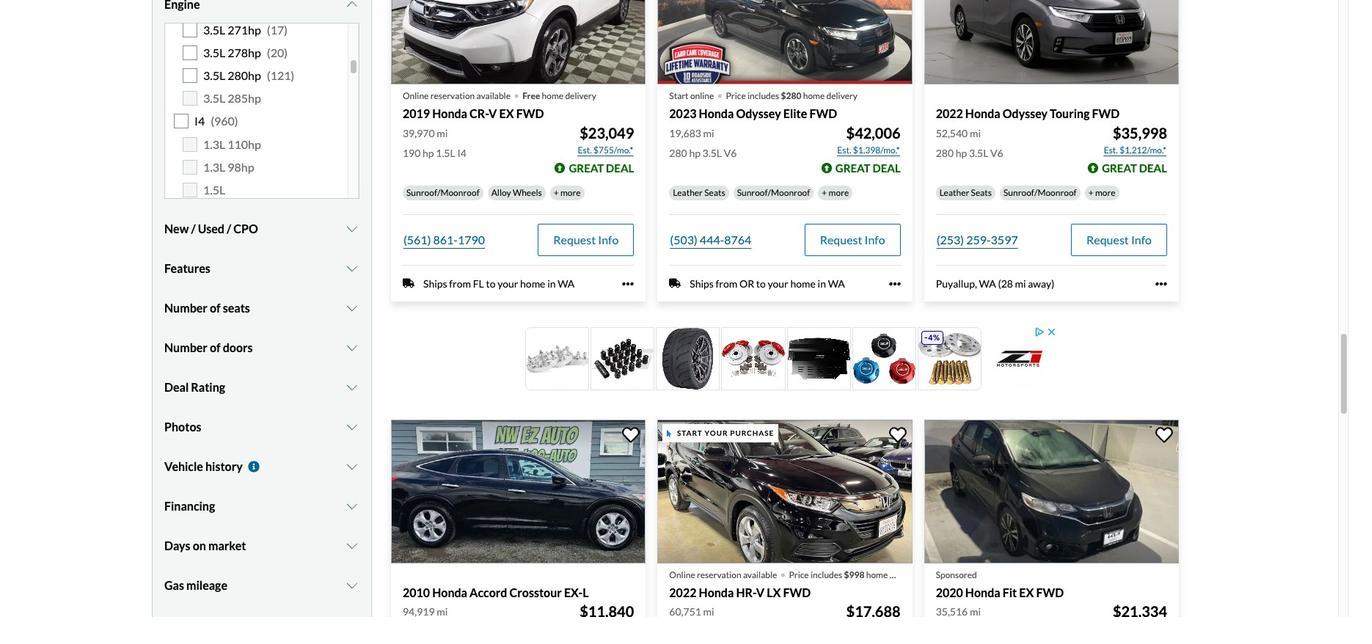 Task type: describe. For each thing, give the bounding box(es) containing it.
fit
[[1003, 585, 1017, 599]]

ex inside "online reservation available · free home delivery 2019 honda cr-v ex fwd"
[[499, 107, 514, 121]]

start for ·
[[669, 91, 689, 102]]

honda up 52,540 mi 280 hp 3.5l v6
[[965, 107, 1001, 121]]

available for hr-
[[743, 569, 777, 580]]

alloy wheels
[[491, 187, 542, 198]]

fwd inside online reservation available · price includes $998 home delivery 2022 honda hr-v lx fwd
[[783, 585, 811, 599]]

est. for price
[[837, 144, 852, 155]]

alloy
[[491, 187, 511, 198]]

info circle image
[[246, 461, 261, 472]]

$42,006 est. $1,398/mo.*
[[837, 124, 901, 155]]

285hp
[[228, 91, 261, 105]]

· inside start online · price includes $280 home delivery 2023 honda odyssey elite fwd
[[717, 81, 723, 107]]

v inside online reservation available · price includes $998 home delivery 2022 honda hr-v lx fwd
[[756, 585, 765, 599]]

(561) 861-1790 button
[[403, 223, 486, 256]]

$1,398/mo.*
[[853, 144, 900, 155]]

your for price
[[768, 277, 789, 289]]

mi right (28
[[1015, 277, 1026, 289]]

vehicle
[[164, 459, 203, 473]]

0 horizontal spatial i4
[[194, 114, 205, 128]]

(960)
[[211, 114, 238, 128]]

3.5l for 3.5l 278hp (20)
[[203, 45, 225, 59]]

3.5l 280hp (121)
[[203, 68, 294, 82]]

1.5l inside 39,970 mi 190 hp 1.5l i4
[[436, 146, 455, 159]]

3.5l 278hp (20)
[[203, 45, 288, 59]]

used
[[198, 221, 225, 235]]

deal for ·
[[606, 161, 634, 174]]

online for cr-
[[403, 91, 429, 102]]

of for doors
[[210, 340, 221, 354]]

gas mileage
[[164, 578, 227, 592]]

+ for ·
[[554, 187, 559, 198]]

request info for ·
[[553, 232, 619, 246]]

cpo
[[234, 221, 258, 235]]

3 request info button from the left
[[1071, 223, 1167, 256]]

190
[[403, 146, 421, 159]]

est. $755/mo.* button
[[577, 143, 634, 157]]

98hp
[[228, 160, 254, 174]]

(121)
[[267, 68, 294, 82]]

truck image
[[669, 277, 681, 289]]

(503)
[[670, 232, 698, 246]]

chevron down image for new / used / cpo
[[345, 223, 360, 235]]

3597
[[991, 232, 1018, 246]]

features
[[164, 261, 210, 275]]

l
[[583, 585, 589, 599]]

ellipsis h image
[[889, 278, 901, 289]]

3 + from the left
[[1089, 187, 1094, 198]]

deal
[[164, 380, 189, 394]]

hr-
[[736, 585, 756, 599]]

fwd inside start online · price includes $280 home delivery 2023 honda odyssey elite fwd
[[810, 107, 837, 121]]

seats for $42,006
[[705, 187, 725, 198]]

ex-
[[564, 585, 583, 599]]

odyssey inside start online · price includes $280 home delivery 2023 honda odyssey elite fwd
[[736, 107, 781, 121]]

fwd inside sponsored 2020 honda fit ex fwd
[[1036, 585, 1064, 599]]

to for ·
[[486, 277, 496, 289]]

includes inside start online · price includes $280 home delivery 2023 honda odyssey elite fwd
[[748, 91, 779, 102]]

est. $1,212/mo.* button
[[1103, 143, 1167, 157]]

$23,049 est. $755/mo.*
[[578, 124, 634, 155]]

ships from fl to your home in wa
[[423, 277, 575, 289]]

3 request from the left
[[1087, 232, 1129, 246]]

leather for $42,006
[[673, 187, 703, 198]]

110hp
[[228, 137, 261, 151]]

(503) 444-8764 button
[[669, 223, 752, 256]]

i4 (960)
[[194, 114, 238, 128]]

home inside online reservation available · price includes $998 home delivery 2022 honda hr-v lx fwd
[[866, 569, 888, 580]]

home for online reservation available · free home delivery 2019 honda cr-v ex fwd
[[542, 91, 564, 102]]

online
[[690, 91, 714, 102]]

honda inside 2010 honda accord crosstour ex-l link
[[432, 585, 467, 599]]

$280
[[781, 91, 802, 102]]

2019
[[403, 107, 430, 121]]

est. inside $35,998 est. $1,212/mo.*
[[1104, 144, 1118, 155]]

delivery inside "online reservation available · free home delivery 2019 honda cr-v ex fwd"
[[565, 91, 596, 102]]

to for price
[[756, 277, 766, 289]]

$42,006
[[846, 124, 901, 141]]

1.3l 98hp
[[203, 160, 254, 174]]

$755/mo.*
[[594, 144, 633, 155]]

2022 honda odyssey touring fwd
[[936, 107, 1120, 121]]

vehicle history button
[[164, 448, 360, 485]]

2 / from the left
[[227, 221, 231, 235]]

ellipsis h image for $35,998
[[1156, 278, 1167, 289]]

fwd inside "online reservation available · free home delivery 2019 honda cr-v ex fwd"
[[516, 107, 544, 121]]

v inside "online reservation available · free home delivery 2019 honda cr-v ex fwd"
[[489, 107, 497, 121]]

861-
[[433, 232, 458, 246]]

deal rating
[[164, 380, 225, 394]]

3.5l inside 52,540 mi 280 hp 3.5l v6
[[969, 146, 989, 159]]

0 horizontal spatial 1.5l
[[203, 183, 225, 197]]

elite
[[783, 107, 807, 121]]

v6 for $42,006
[[724, 146, 737, 159]]

number of seats button
[[164, 290, 360, 326]]

3.5l 271hp (17)
[[203, 22, 288, 36]]

request for price
[[820, 232, 862, 246]]

chevron down image for number of seats
[[345, 302, 360, 314]]

52,540
[[936, 127, 968, 139]]

leather seats for $42,006
[[673, 187, 725, 198]]

deal for price
[[873, 161, 901, 174]]

cr-
[[470, 107, 489, 121]]

online reservation available · free home delivery 2019 honda cr-v ex fwd
[[403, 81, 596, 121]]

request info button for price
[[805, 223, 901, 256]]

fl
[[473, 277, 484, 289]]

home for ships from fl to your home in wa
[[520, 277, 545, 289]]

price inside start online · price includes $280 home delivery 2023 honda odyssey elite fwd
[[726, 91, 746, 102]]

price inside online reservation available · price includes $998 home delivery 2022 honda hr-v lx fwd
[[789, 569, 809, 580]]

advertisement region
[[524, 326, 1058, 392]]

mi for $35,998
[[970, 127, 981, 139]]

days on market button
[[164, 527, 360, 564]]

$998
[[844, 569, 865, 580]]

gray 2022 honda odyssey touring fwd minivan front-wheel drive automatic image
[[924, 0, 1179, 85]]

wa for price
[[828, 277, 845, 289]]

· for ex
[[514, 81, 520, 107]]

away)
[[1028, 277, 1055, 289]]

more for ·
[[561, 187, 581, 198]]

crystal black pearl 2022 honda hr-v lx fwd suv / crossover front-wheel drive automatic image
[[658, 420, 912, 563]]

2020
[[936, 585, 963, 599]]

history
[[205, 459, 243, 473]]

online for 2022
[[669, 569, 695, 580]]

lx
[[767, 585, 781, 599]]

$1,212/mo.*
[[1120, 144, 1167, 155]]

free
[[523, 91, 540, 102]]

1.3l for 1.3l 110hp
[[203, 137, 225, 151]]

3.5l 285hp
[[203, 91, 261, 105]]

from for ·
[[716, 277, 738, 289]]

$35,998
[[1113, 124, 1167, 141]]

start online · price includes $280 home delivery 2023 honda odyssey elite fwd
[[669, 81, 858, 121]]

(253) 259-3597 button
[[936, 223, 1019, 256]]

(503) 444-8764
[[670, 232, 752, 246]]

2 odyssey from the left
[[1003, 107, 1048, 121]]

259-
[[966, 232, 991, 246]]

2010 honda accord crosstour ex-l link
[[391, 420, 649, 617]]

ships from or to your home in wa
[[690, 277, 845, 289]]

truck image
[[403, 277, 415, 289]]

280hp
[[228, 68, 261, 82]]

2010 honda accord crosstour ex-l
[[403, 585, 589, 599]]

accord
[[470, 585, 507, 599]]

touring
[[1050, 107, 1090, 121]]

features button
[[164, 250, 360, 287]]

+ more for price
[[822, 187, 849, 198]]

request info button for ·
[[538, 223, 634, 256]]

2022 inside online reservation available · price includes $998 home delivery 2022 honda hr-v lx fwd
[[669, 585, 697, 599]]

great for price
[[836, 161, 871, 174]]

(253) 259-3597
[[937, 232, 1018, 246]]



Task type: locate. For each thing, give the bounding box(es) containing it.
/ left cpo at left
[[227, 221, 231, 235]]

ships
[[423, 277, 447, 289], [690, 277, 714, 289]]

mi right 19,683
[[703, 127, 714, 139]]

1 vertical spatial v
[[756, 585, 765, 599]]

great deal for price
[[836, 161, 901, 174]]

·
[[514, 81, 520, 107], [717, 81, 723, 107], [780, 559, 786, 586]]

wheels
[[513, 187, 542, 198]]

0 horizontal spatial 2022
[[669, 585, 697, 599]]

2 horizontal spatial est.
[[1104, 144, 1118, 155]]

1.5l
[[436, 146, 455, 159], [203, 183, 225, 197]]

purchase
[[730, 429, 774, 437]]

4 chevron down image from the top
[[345, 302, 360, 314]]

number for number of doors
[[164, 340, 208, 354]]

1 vertical spatial 1.5l
[[203, 183, 225, 197]]

available inside "online reservation available · free home delivery 2019 honda cr-v ex fwd"
[[477, 91, 511, 102]]

financing button
[[164, 488, 360, 524]]

request info button
[[538, 223, 634, 256], [805, 223, 901, 256], [1071, 223, 1167, 256]]

1 horizontal spatial price
[[789, 569, 809, 580]]

new / used / cpo
[[164, 221, 258, 235]]

1 ellipsis h image from the left
[[622, 278, 634, 289]]

chevron down image for days on market
[[345, 540, 360, 552]]

3 info from the left
[[1131, 232, 1152, 246]]

fwd right the lx
[[783, 585, 811, 599]]

platinum white pearl 2019 honda cr-v ex fwd suv / crossover front-wheel drive continuously variable transmission image
[[391, 0, 646, 85]]

1 horizontal spatial available
[[743, 569, 777, 580]]

1.3l left "98hp"
[[203, 160, 225, 174]]

crosstour
[[510, 585, 562, 599]]

honda left cr-
[[432, 107, 467, 121]]

3 + more from the left
[[1089, 187, 1116, 198]]

fwd
[[516, 107, 544, 121], [810, 107, 837, 121], [1092, 107, 1120, 121], [783, 585, 811, 599], [1036, 585, 1064, 599]]

includes left "$280"
[[748, 91, 779, 102]]

reservation
[[430, 91, 475, 102], [697, 569, 741, 580]]

1 horizontal spatial request
[[820, 232, 862, 246]]

v6 for $35,998
[[991, 146, 1003, 159]]

online reservation available · price includes $998 home delivery 2022 honda hr-v lx fwd
[[669, 559, 921, 599]]

est. for ·
[[578, 144, 592, 155]]

1 horizontal spatial in
[[818, 277, 826, 289]]

delivery up $23,049
[[565, 91, 596, 102]]

rating
[[191, 380, 225, 394]]

online
[[403, 91, 429, 102], [669, 569, 695, 580]]

vehicle history
[[164, 459, 243, 473]]

0 horizontal spatial to
[[486, 277, 496, 289]]

leather for $35,998
[[940, 187, 969, 198]]

2 horizontal spatial delivery
[[890, 569, 921, 580]]

2 of from the top
[[210, 340, 221, 354]]

your left purchase
[[705, 429, 728, 437]]

great
[[569, 161, 604, 174], [836, 161, 871, 174], [1102, 161, 1137, 174]]

delivery right $998 at the bottom right of the page
[[890, 569, 921, 580]]

chevron down image inside the deal rating dropdown button
[[345, 381, 360, 393]]

deal down $1,398/mo.*
[[873, 161, 901, 174]]

ships for ·
[[690, 277, 714, 289]]

sunroof/moonroof up (561) 861-1790
[[406, 187, 480, 198]]

est. down $23,049
[[578, 144, 592, 155]]

reservation up cr-
[[430, 91, 475, 102]]

1.5l down 1.3l 98hp at the left of page
[[203, 183, 225, 197]]

1 vertical spatial of
[[210, 340, 221, 354]]

280 for $42,006
[[669, 146, 687, 159]]

start right mouse pointer icon in the bottom left of the page
[[677, 429, 703, 437]]

black 2023 honda odyssey elite fwd minivan front-wheel drive automatic image
[[658, 0, 912, 85]]

+ more down est. $1,398/mo.* button
[[822, 187, 849, 198]]

2 280 from the left
[[936, 146, 954, 159]]

honda left 'fit'
[[965, 585, 1001, 599]]

delivery inside online reservation available · price includes $998 home delivery 2022 honda hr-v lx fwd
[[890, 569, 921, 580]]

seats up 444-
[[705, 187, 725, 198]]

2022 up 52,540
[[936, 107, 963, 121]]

or
[[740, 277, 754, 289]]

chevron down image inside days on market 'dropdown button'
[[345, 540, 360, 552]]

hp
[[423, 146, 434, 159], [689, 146, 701, 159], [956, 146, 967, 159]]

your for ·
[[498, 277, 518, 289]]

reservation up the hr-
[[697, 569, 741, 580]]

available up cr-
[[477, 91, 511, 102]]

3 sunroof/moonroof from the left
[[1004, 187, 1077, 198]]

3 more from the left
[[1095, 187, 1116, 198]]

chevron down image inside features dropdown button
[[345, 263, 360, 274]]

3.5l left 278hp
[[203, 45, 225, 59]]

2 to from the left
[[756, 277, 766, 289]]

1 horizontal spatial from
[[716, 277, 738, 289]]

1 horizontal spatial 1.5l
[[436, 146, 455, 159]]

+
[[554, 187, 559, 198], [822, 187, 827, 198], [1089, 187, 1094, 198]]

0 horizontal spatial +
[[554, 187, 559, 198]]

1.5l right 190 at the top of the page
[[436, 146, 455, 159]]

1 horizontal spatial deal
[[873, 161, 901, 174]]

ellipsis h image for $23,049
[[622, 278, 634, 289]]

2 more from the left
[[829, 187, 849, 198]]

request info
[[553, 232, 619, 246], [820, 232, 885, 246], [1087, 232, 1152, 246]]

(561) 861-1790
[[404, 232, 485, 246]]

2 in from the left
[[818, 277, 826, 289]]

2 chevron down image from the top
[[345, 381, 360, 393]]

2 request from the left
[[820, 232, 862, 246]]

more
[[561, 187, 581, 198], [829, 187, 849, 198], [1095, 187, 1116, 198]]

2 ships from the left
[[690, 277, 714, 289]]

280 inside 19,683 mi 280 hp 3.5l v6
[[669, 146, 687, 159]]

0 horizontal spatial est.
[[578, 144, 592, 155]]

number up deal rating
[[164, 340, 208, 354]]

sunroof/moonroof for $42,006
[[737, 187, 810, 198]]

1 ships from the left
[[423, 277, 447, 289]]

leather seats
[[673, 187, 725, 198], [940, 187, 992, 198]]

mi right 39,970
[[437, 127, 448, 139]]

of left doors
[[210, 340, 221, 354]]

1 request from the left
[[553, 232, 596, 246]]

more down est. $1,212/mo.* button
[[1095, 187, 1116, 198]]

number of doors button
[[164, 329, 360, 366]]

2 wa from the left
[[828, 277, 845, 289]]

2 seats from the left
[[971, 187, 992, 198]]

request for ·
[[553, 232, 596, 246]]

1.3l down i4 (960)
[[203, 137, 225, 151]]

new
[[164, 221, 189, 235]]

on
[[193, 538, 206, 552]]

3.5l inside 19,683 mi 280 hp 3.5l v6
[[703, 146, 722, 159]]

1 horizontal spatial leather
[[940, 187, 969, 198]]

chevron down image
[[345, 0, 360, 10], [345, 223, 360, 235], [345, 263, 360, 274], [345, 302, 360, 314], [345, 421, 360, 433], [345, 461, 360, 472], [345, 540, 360, 552], [345, 579, 360, 591]]

3 deal from the left
[[1139, 161, 1167, 174]]

0 horizontal spatial info
[[598, 232, 619, 246]]

odyssey left elite
[[736, 107, 781, 121]]

0 vertical spatial ex
[[499, 107, 514, 121]]

0 vertical spatial online
[[403, 91, 429, 102]]

1 horizontal spatial online
[[669, 569, 695, 580]]

0 vertical spatial chevron down image
[[345, 342, 360, 354]]

280 inside 52,540 mi 280 hp 3.5l v6
[[936, 146, 954, 159]]

0 horizontal spatial great
[[569, 161, 604, 174]]

number inside dropdown button
[[164, 301, 208, 315]]

0 horizontal spatial odyssey
[[736, 107, 781, 121]]

wa for ·
[[558, 277, 575, 289]]

2 number from the top
[[164, 340, 208, 354]]

start your purchase
[[677, 429, 774, 437]]

0 horizontal spatial v6
[[724, 146, 737, 159]]

+ more for ·
[[554, 187, 581, 198]]

odyssey left touring
[[1003, 107, 1048, 121]]

fwd down free in the top of the page
[[516, 107, 544, 121]]

19,683 mi 280 hp 3.5l v6
[[669, 127, 737, 159]]

2 horizontal spatial your
[[768, 277, 789, 289]]

1 more from the left
[[561, 187, 581, 198]]

sunroof/moonroof up 8764 at the top right
[[737, 187, 810, 198]]

chevron down image inside new / used / cpo dropdown button
[[345, 223, 360, 235]]

1 from from the left
[[449, 277, 471, 289]]

chevron down image for features
[[345, 263, 360, 274]]

2 info from the left
[[865, 232, 885, 246]]

280 for $35,998
[[936, 146, 954, 159]]

ships right truck icon
[[690, 277, 714, 289]]

est. inside $42,006 est. $1,398/mo.*
[[837, 144, 852, 155]]

number inside dropdown button
[[164, 340, 208, 354]]

3.5l for 3.5l 280hp (121)
[[203, 68, 225, 82]]

280 down 52,540
[[936, 146, 954, 159]]

2 great deal from the left
[[836, 161, 901, 174]]

leather up (503)
[[673, 187, 703, 198]]

0 horizontal spatial leather seats
[[673, 187, 725, 198]]

0 vertical spatial i4
[[194, 114, 205, 128]]

0 vertical spatial 1.5l
[[436, 146, 455, 159]]

3 chevron down image from the top
[[345, 500, 360, 512]]

1 horizontal spatial ellipsis h image
[[1156, 278, 1167, 289]]

number of doors
[[164, 340, 253, 354]]

1 sunroof/moonroof from the left
[[406, 187, 480, 198]]

1.3l 110hp
[[203, 137, 261, 151]]

5 chevron down image from the top
[[345, 421, 360, 433]]

hp inside 39,970 mi 190 hp 1.5l i4
[[423, 146, 434, 159]]

est.
[[578, 144, 592, 155], [837, 144, 852, 155], [1104, 144, 1118, 155]]

financing
[[164, 499, 215, 513]]

ex right 'fit'
[[1019, 585, 1034, 599]]

271hp
[[228, 22, 261, 36]]

ships for available
[[423, 277, 447, 289]]

2 leather from the left
[[940, 187, 969, 198]]

2 horizontal spatial + more
[[1089, 187, 1116, 198]]

0 horizontal spatial hp
[[423, 146, 434, 159]]

39,970
[[403, 127, 435, 139]]

sunroof/moonroof
[[406, 187, 480, 198], [737, 187, 810, 198], [1004, 187, 1077, 198]]

new / used / cpo button
[[164, 210, 360, 247]]

1 v6 from the left
[[724, 146, 737, 159]]

mi for $23,049
[[437, 127, 448, 139]]

1 in from the left
[[547, 277, 556, 289]]

3.5l for 3.5l 285hp
[[203, 91, 225, 105]]

/ right new
[[191, 221, 196, 235]]

2 from from the left
[[716, 277, 738, 289]]

chevron down image for gas mileage
[[345, 579, 360, 591]]

0 vertical spatial reservation
[[430, 91, 475, 102]]

v6 inside 52,540 mi 280 hp 3.5l v6
[[991, 146, 1003, 159]]

· left free in the top of the page
[[514, 81, 520, 107]]

1 great from the left
[[569, 161, 604, 174]]

price
[[726, 91, 746, 102], [789, 569, 809, 580]]

fwd right 'fit'
[[1036, 585, 1064, 599]]

of inside dropdown button
[[210, 301, 221, 315]]

1 of from the top
[[210, 301, 221, 315]]

doors
[[223, 340, 253, 354]]

+ more right the wheels
[[554, 187, 581, 198]]

i4
[[194, 114, 205, 128], [457, 146, 467, 159]]

of for seats
[[210, 301, 221, 315]]

444-
[[700, 232, 724, 246]]

ellipsis h image
[[622, 278, 634, 289], [1156, 278, 1167, 289]]

1 est. from the left
[[578, 144, 592, 155]]

mi inside 19,683 mi 280 hp 3.5l v6
[[703, 127, 714, 139]]

honda left the hr-
[[699, 585, 734, 599]]

chevron down image inside number of seats dropdown button
[[345, 302, 360, 314]]

8 chevron down image from the top
[[345, 579, 360, 591]]

request
[[553, 232, 596, 246], [820, 232, 862, 246], [1087, 232, 1129, 246]]

2 1.3l from the top
[[203, 160, 225, 174]]

0 horizontal spatial price
[[726, 91, 746, 102]]

chevron down image inside gas mileage dropdown button
[[345, 579, 360, 591]]

· for hr-
[[780, 559, 786, 586]]

0 horizontal spatial delivery
[[565, 91, 596, 102]]

1.3l
[[203, 137, 225, 151], [203, 160, 225, 174]]

(253)
[[937, 232, 964, 246]]

1 vertical spatial number
[[164, 340, 208, 354]]

· inside online reservation available · price includes $998 home delivery 2022 honda hr-v lx fwd
[[780, 559, 786, 586]]

1 chevron down image from the top
[[345, 0, 360, 10]]

start for purchase
[[677, 429, 703, 437]]

1 number from the top
[[164, 301, 208, 315]]

sunroof/moonroof for $35,998
[[1004, 187, 1077, 198]]

0 horizontal spatial request info
[[553, 232, 619, 246]]

2 + from the left
[[822, 187, 827, 198]]

of inside dropdown button
[[210, 340, 221, 354]]

· right the hr-
[[780, 559, 786, 586]]

1 horizontal spatial +
[[822, 187, 827, 198]]

home right free in the top of the page
[[542, 91, 564, 102]]

fwd right elite
[[810, 107, 837, 121]]

more for price
[[829, 187, 849, 198]]

1 horizontal spatial great
[[836, 161, 871, 174]]

photos
[[164, 420, 201, 433]]

hp inside 52,540 mi 280 hp 3.5l v6
[[956, 146, 967, 159]]

0 vertical spatial price
[[726, 91, 746, 102]]

home right $998 at the bottom right of the page
[[866, 569, 888, 580]]

in for price
[[818, 277, 826, 289]]

2 horizontal spatial great
[[1102, 161, 1137, 174]]

online inside "online reservation available · free home delivery 2019 honda cr-v ex fwd"
[[403, 91, 429, 102]]

v6 inside 19,683 mi 280 hp 3.5l v6
[[724, 146, 737, 159]]

honda inside online reservation available · price includes $998 home delivery 2022 honda hr-v lx fwd
[[699, 585, 734, 599]]

sunroof/moonroof up 3597
[[1004, 187, 1077, 198]]

number down features
[[164, 301, 208, 315]]

fwd right touring
[[1092, 107, 1120, 121]]

crystal black pearl 2020 honda fit ex fwd hatchback front-wheel drive continuously variable transmission image
[[924, 420, 1179, 563]]

home inside start online · price includes $280 home delivery 2023 honda odyssey elite fwd
[[803, 91, 825, 102]]

1 vertical spatial includes
[[811, 569, 843, 580]]

1 vertical spatial start
[[677, 429, 703, 437]]

gas mileage button
[[164, 567, 360, 604]]

deal down $1,212/mo.*
[[1139, 161, 1167, 174]]

home right the or
[[791, 277, 816, 289]]

1 wa from the left
[[558, 277, 575, 289]]

1 horizontal spatial seats
[[971, 187, 992, 198]]

home right fl
[[520, 277, 545, 289]]

1790
[[458, 232, 485, 246]]

1 horizontal spatial ships
[[690, 277, 714, 289]]

delivery inside start online · price includes $280 home delivery 2023 honda odyssey elite fwd
[[827, 91, 858, 102]]

number of seats
[[164, 301, 250, 315]]

1 horizontal spatial 2022
[[936, 107, 963, 121]]

0 horizontal spatial ·
[[514, 81, 520, 107]]

0 horizontal spatial more
[[561, 187, 581, 198]]

in left ellipsis h icon
[[818, 277, 826, 289]]

1 horizontal spatial ex
[[1019, 585, 1034, 599]]

leather seats for $35,998
[[940, 187, 992, 198]]

includes left $998 at the bottom right of the page
[[811, 569, 843, 580]]

1 vertical spatial 2022
[[669, 585, 697, 599]]

3.5l for 3.5l 271hp (17)
[[203, 22, 225, 36]]

+ for price
[[822, 187, 827, 198]]

0 horizontal spatial online
[[403, 91, 429, 102]]

leather up the (253)
[[940, 187, 969, 198]]

0 horizontal spatial request
[[553, 232, 596, 246]]

0 horizontal spatial your
[[498, 277, 518, 289]]

puyallup, wa (28 mi away)
[[936, 277, 1055, 289]]

chevron down image for of
[[345, 342, 360, 354]]

3 est. from the left
[[1104, 144, 1118, 155]]

1 vertical spatial online
[[669, 569, 695, 580]]

mi inside 52,540 mi 280 hp 3.5l v6
[[970, 127, 981, 139]]

info for ·
[[598, 232, 619, 246]]

8764
[[724, 232, 752, 246]]

3.5l up i4 (960)
[[203, 91, 225, 105]]

chevron down image inside photos dropdown button
[[345, 421, 360, 433]]

2 deal from the left
[[873, 161, 901, 174]]

est. left $1,398/mo.*
[[837, 144, 852, 155]]

0 horizontal spatial seats
[[705, 187, 725, 198]]

1 great deal from the left
[[569, 161, 634, 174]]

0 horizontal spatial reservation
[[430, 91, 475, 102]]

honda inside "online reservation available · free home delivery 2019 honda cr-v ex fwd"
[[432, 107, 467, 121]]

leather seats up (253) 259-3597
[[940, 187, 992, 198]]

home for ships from or to your home in wa
[[791, 277, 816, 289]]

from for available
[[449, 277, 471, 289]]

1 horizontal spatial v6
[[991, 146, 1003, 159]]

chevron down image inside financing dropdown button
[[345, 500, 360, 512]]

3 wa from the left
[[979, 277, 996, 289]]

2 horizontal spatial more
[[1095, 187, 1116, 198]]

1.3l for 1.3l 98hp
[[203, 160, 225, 174]]

1 horizontal spatial est.
[[837, 144, 852, 155]]

mileage
[[186, 578, 227, 592]]

hp for available
[[423, 146, 434, 159]]

mi right 52,540
[[970, 127, 981, 139]]

0 vertical spatial 2022
[[936, 107, 963, 121]]

0 horizontal spatial great deal
[[569, 161, 634, 174]]

1 leather seats from the left
[[673, 187, 725, 198]]

3.5l up 3.5l 285hp
[[203, 68, 225, 82]]

photos button
[[164, 409, 360, 445]]

0 horizontal spatial in
[[547, 277, 556, 289]]

3 great deal from the left
[[1102, 161, 1167, 174]]

2022 left the hr-
[[669, 585, 697, 599]]

v6 down start online · price includes $280 home delivery 2023 honda odyssey elite fwd
[[724, 146, 737, 159]]

info for price
[[865, 232, 885, 246]]

sponsored 2020 honda fit ex fwd
[[936, 569, 1064, 599]]

0 horizontal spatial ships
[[423, 277, 447, 289]]

est. inside $23,049 est. $755/mo.*
[[578, 144, 592, 155]]

2023
[[669, 107, 697, 121]]

chevron down image inside number of doors dropdown button
[[345, 342, 360, 354]]

0 vertical spatial start
[[669, 91, 689, 102]]

2 horizontal spatial request info button
[[1071, 223, 1167, 256]]

+ more down est. $1,212/mo.* button
[[1089, 187, 1116, 198]]

1 / from the left
[[191, 221, 196, 235]]

more right the wheels
[[561, 187, 581, 198]]

i4 left (960)
[[194, 114, 205, 128]]

1 horizontal spatial reservation
[[697, 569, 741, 580]]

info
[[598, 232, 619, 246], [865, 232, 885, 246], [1131, 232, 1152, 246]]

1 + more from the left
[[554, 187, 581, 198]]

(20)
[[267, 45, 288, 59]]

1 hp from the left
[[423, 146, 434, 159]]

of left 'seats'
[[210, 301, 221, 315]]

0 horizontal spatial deal
[[606, 161, 634, 174]]

1 vertical spatial price
[[789, 569, 809, 580]]

3.5l down 2022 honda odyssey touring fwd
[[969, 146, 989, 159]]

available up the lx
[[743, 569, 777, 580]]

great down est. $1,212/mo.* button
[[1102, 161, 1137, 174]]

2 horizontal spatial +
[[1089, 187, 1094, 198]]

1 to from the left
[[486, 277, 496, 289]]

great deal
[[569, 161, 634, 174], [836, 161, 901, 174], [1102, 161, 1167, 174]]

(28
[[998, 277, 1013, 289]]

hp for ·
[[689, 146, 701, 159]]

2 horizontal spatial request info
[[1087, 232, 1152, 246]]

home inside "online reservation available · free home delivery 2019 honda cr-v ex fwd"
[[542, 91, 564, 102]]

1 odyssey from the left
[[736, 107, 781, 121]]

v6 down 2022 honda odyssey touring fwd
[[991, 146, 1003, 159]]

mi for $42,006
[[703, 127, 714, 139]]

mi
[[437, 127, 448, 139], [703, 127, 714, 139], [970, 127, 981, 139], [1015, 277, 1026, 289]]

start up the 2023
[[669, 91, 689, 102]]

available for ex
[[477, 91, 511, 102]]

ex inside sponsored 2020 honda fit ex fwd
[[1019, 585, 1034, 599]]

price left $998 at the bottom right of the page
[[789, 569, 809, 580]]

0 vertical spatial available
[[477, 91, 511, 102]]

2 + more from the left
[[822, 187, 849, 198]]

in
[[547, 277, 556, 289], [818, 277, 826, 289]]

1 horizontal spatial v
[[756, 585, 765, 599]]

great deal down est. $1,212/mo.* button
[[1102, 161, 1167, 174]]

0 horizontal spatial + more
[[554, 187, 581, 198]]

of
[[210, 301, 221, 315], [210, 340, 221, 354]]

1 info from the left
[[598, 232, 619, 246]]

great down est. $1,398/mo.* button
[[836, 161, 871, 174]]

0 horizontal spatial /
[[191, 221, 196, 235]]

0 horizontal spatial wa
[[558, 277, 575, 289]]

reservation inside online reservation available · price includes $998 home delivery 2022 honda hr-v lx fwd
[[697, 569, 741, 580]]

$35,998 est. $1,212/mo.*
[[1104, 124, 1167, 155]]

online inside online reservation available · price includes $998 home delivery 2022 honda hr-v lx fwd
[[669, 569, 695, 580]]

ships right truck image
[[423, 277, 447, 289]]

honda right 2010
[[432, 585, 467, 599]]

to right fl
[[486, 277, 496, 289]]

seats
[[223, 301, 250, 315]]

2010
[[403, 585, 430, 599]]

2 horizontal spatial wa
[[979, 277, 996, 289]]

includes inside online reservation available · price includes $998 home delivery 2022 honda hr-v lx fwd
[[811, 569, 843, 580]]

278hp
[[228, 45, 261, 59]]

delivery up $42,006
[[827, 91, 858, 102]]

1 request info from the left
[[553, 232, 619, 246]]

leather
[[673, 187, 703, 198], [940, 187, 969, 198]]

2 hp from the left
[[689, 146, 701, 159]]

in for ·
[[547, 277, 556, 289]]

2 request info from the left
[[820, 232, 885, 246]]

great deal for ·
[[569, 161, 634, 174]]

1 280 from the left
[[669, 146, 687, 159]]

1 horizontal spatial to
[[756, 277, 766, 289]]

1 horizontal spatial request info button
[[805, 223, 901, 256]]

0 horizontal spatial sunroof/moonroof
[[406, 187, 480, 198]]

(17)
[[267, 22, 288, 36]]

to right the or
[[756, 277, 766, 289]]

chevron down image for rating
[[345, 381, 360, 393]]

19,683
[[669, 127, 701, 139]]

start inside start online · price includes $280 home delivery 2023 honda odyssey elite fwd
[[669, 91, 689, 102]]

1 horizontal spatial odyssey
[[1003, 107, 1048, 121]]

odyssey
[[736, 107, 781, 121], [1003, 107, 1048, 121]]

honda inside sponsored 2020 honda fit ex fwd
[[965, 585, 1001, 599]]

· right online
[[717, 81, 723, 107]]

hp down 19,683
[[689, 146, 701, 159]]

available inside online reservation available · price includes $998 home delivery 2022 honda hr-v lx fwd
[[743, 569, 777, 580]]

number for number of seats
[[164, 301, 208, 315]]

honda
[[432, 107, 467, 121], [699, 107, 734, 121], [965, 107, 1001, 121], [432, 585, 467, 599], [699, 585, 734, 599], [965, 585, 1001, 599]]

3 request info from the left
[[1087, 232, 1152, 246]]

7 chevron down image from the top
[[345, 540, 360, 552]]

0 vertical spatial 1.3l
[[203, 137, 225, 151]]

1 seats from the left
[[705, 187, 725, 198]]

6 chevron down image from the top
[[345, 461, 360, 472]]

2 ellipsis h image from the left
[[1156, 278, 1167, 289]]

1 vertical spatial reservation
[[697, 569, 741, 580]]

1 horizontal spatial hp
[[689, 146, 701, 159]]

ex right cr-
[[499, 107, 514, 121]]

1 vertical spatial chevron down image
[[345, 381, 360, 393]]

1 horizontal spatial wa
[[828, 277, 845, 289]]

seats up 259-
[[971, 187, 992, 198]]

reservation for 2022
[[697, 569, 741, 580]]

1 horizontal spatial great deal
[[836, 161, 901, 174]]

1 horizontal spatial your
[[705, 429, 728, 437]]

from left the or
[[716, 277, 738, 289]]

0 horizontal spatial ellipsis h image
[[622, 278, 634, 289]]

days on market
[[164, 538, 246, 552]]

in right fl
[[547, 277, 556, 289]]

hp inside 19,683 mi 280 hp 3.5l v6
[[689, 146, 701, 159]]

1 horizontal spatial /
[[227, 221, 231, 235]]

1 horizontal spatial leather seats
[[940, 187, 992, 198]]

request info for price
[[820, 232, 885, 246]]

3 great from the left
[[1102, 161, 1137, 174]]

1 request info button from the left
[[538, 223, 634, 256]]

mi inside 39,970 mi 190 hp 1.5l i4
[[437, 127, 448, 139]]

home right "$280"
[[803, 91, 825, 102]]

from
[[449, 277, 471, 289], [716, 277, 738, 289]]

leather seats up (503) 444-8764
[[673, 187, 725, 198]]

2 chevron down image from the top
[[345, 223, 360, 235]]

0 vertical spatial of
[[210, 301, 221, 315]]

hp down 52,540
[[956, 146, 967, 159]]

1 leather from the left
[[673, 187, 703, 198]]

great for ·
[[569, 161, 604, 174]]

your right fl
[[498, 277, 518, 289]]

from left fl
[[449, 277, 471, 289]]

280 down 19,683
[[669, 146, 687, 159]]

2 est. from the left
[[837, 144, 852, 155]]

2 request info button from the left
[[805, 223, 901, 256]]

chevron down image
[[345, 342, 360, 354], [345, 381, 360, 393], [345, 500, 360, 512]]

1 deal from the left
[[606, 161, 634, 174]]

1 horizontal spatial 280
[[936, 146, 954, 159]]

black 2010 honda accord crosstour ex-l suv / crossover front-wheel drive automatic image
[[391, 420, 646, 563]]

2 sunroof/moonroof from the left
[[737, 187, 810, 198]]

seats for $35,998
[[971, 187, 992, 198]]

2 horizontal spatial request
[[1087, 232, 1129, 246]]

2 horizontal spatial deal
[[1139, 161, 1167, 174]]

great deal down the est. $755/mo.* button
[[569, 161, 634, 174]]

mouse pointer image
[[667, 430, 671, 437]]

i4 inside 39,970 mi 190 hp 1.5l i4
[[457, 146, 467, 159]]

i4 right 190 at the top of the page
[[457, 146, 467, 159]]

reservation for cr-
[[430, 91, 475, 102]]

price right online
[[726, 91, 746, 102]]

hp right 190 at the top of the page
[[423, 146, 434, 159]]

honda down online
[[699, 107, 734, 121]]

home
[[542, 91, 564, 102], [803, 91, 825, 102], [520, 277, 545, 289], [791, 277, 816, 289], [866, 569, 888, 580]]

chevron down image for photos
[[345, 421, 360, 433]]

0 horizontal spatial includes
[[748, 91, 779, 102]]

1 1.3l from the top
[[203, 137, 225, 151]]

1 horizontal spatial sunroof/moonroof
[[737, 187, 810, 198]]

deal down $755/mo.*
[[606, 161, 634, 174]]

2 v6 from the left
[[991, 146, 1003, 159]]

1 horizontal spatial includes
[[811, 569, 843, 580]]

great deal down est. $1,398/mo.* button
[[836, 161, 901, 174]]

2 great from the left
[[836, 161, 871, 174]]

days
[[164, 538, 190, 552]]

1 horizontal spatial request info
[[820, 232, 885, 246]]

· inside "online reservation available · free home delivery 2019 honda cr-v ex fwd"
[[514, 81, 520, 107]]

honda inside start online · price includes $280 home delivery 2023 honda odyssey elite fwd
[[699, 107, 734, 121]]

2 leather seats from the left
[[940, 187, 992, 198]]

3 chevron down image from the top
[[345, 263, 360, 274]]

reservation inside "online reservation available · free home delivery 2019 honda cr-v ex fwd"
[[430, 91, 475, 102]]

great down the est. $755/mo.* button
[[569, 161, 604, 174]]

2022
[[936, 107, 963, 121], [669, 585, 697, 599]]

puyallup,
[[936, 277, 977, 289]]

3 hp from the left
[[956, 146, 967, 159]]

1 + from the left
[[554, 187, 559, 198]]

1 chevron down image from the top
[[345, 342, 360, 354]]



Task type: vqa. For each thing, say whether or not it's contained in the screenshot.
"New (553)"
no



